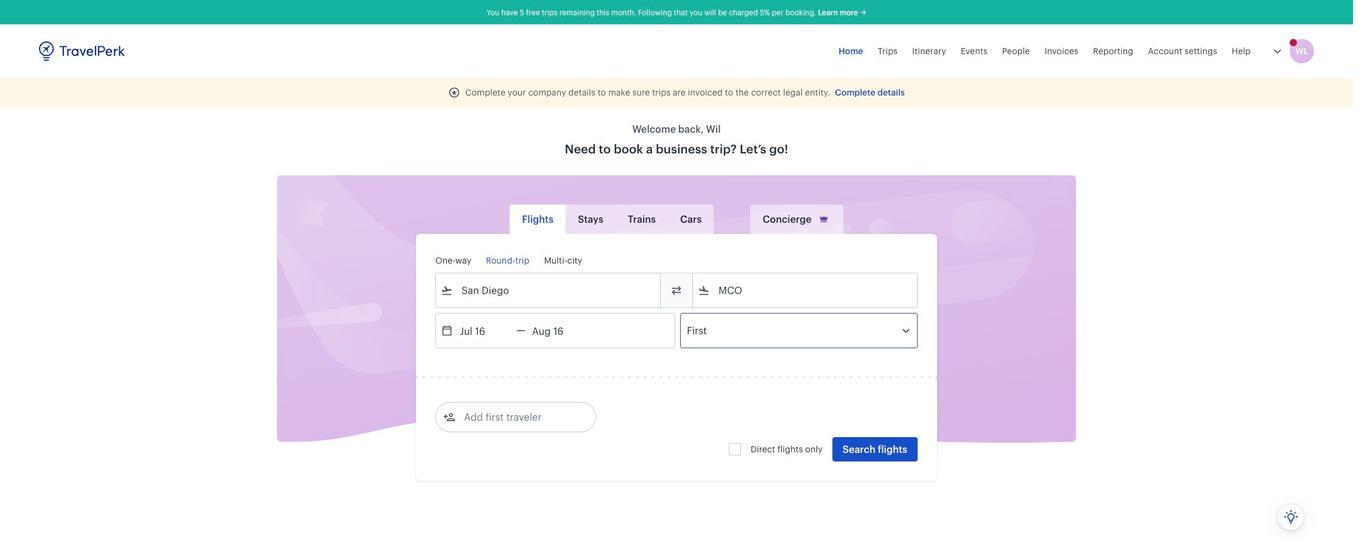 Task type: describe. For each thing, give the bounding box(es) containing it.
To search field
[[710, 281, 902, 300]]

From search field
[[453, 281, 645, 300]]

Add first traveler search field
[[456, 408, 582, 427]]



Task type: vqa. For each thing, say whether or not it's contained in the screenshot.
"Depart" text box
yes



Task type: locate. For each thing, give the bounding box(es) containing it.
Depart text field
[[453, 314, 517, 348]]

Return text field
[[526, 314, 589, 348]]



